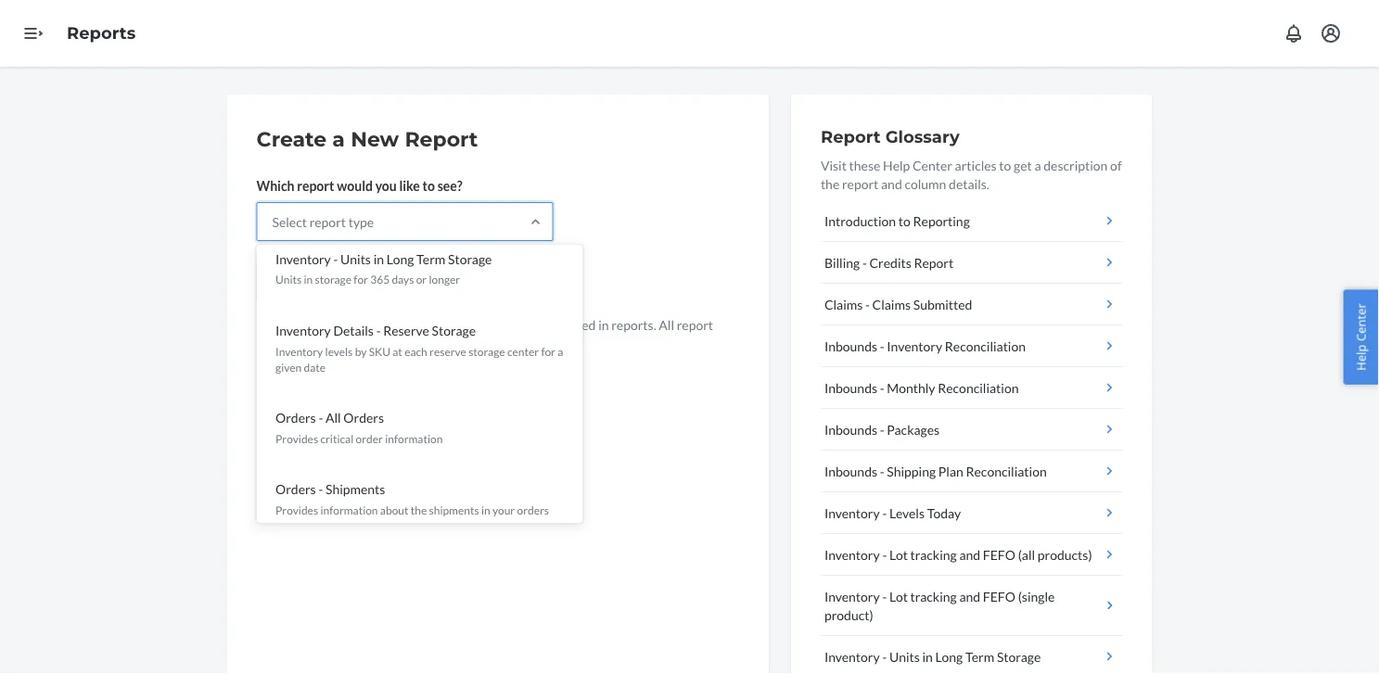 Task type: vqa. For each thing, say whether or not it's contained in the screenshot.
first changes
no



Task type: locate. For each thing, give the bounding box(es) containing it.
inbounds inside inbounds - monthly reconciliation button
[[825, 380, 878, 396]]

1 vertical spatial lot
[[890, 589, 908, 605]]

report for select report type
[[310, 214, 346, 230]]

0 horizontal spatial all
[[325, 410, 341, 426]]

and down inventory - levels today button at the right bottom
[[960, 547, 981, 563]]

2 vertical spatial units
[[890, 649, 920, 665]]

fields
[[285, 335, 315, 351]]

reconciliation down claims - claims submitted button
[[945, 338, 1026, 354]]

center
[[507, 345, 539, 358]]

storage
[[448, 251, 492, 267], [432, 323, 476, 338], [997, 649, 1041, 665]]

2 vertical spatial for
[[541, 345, 555, 358]]

0 horizontal spatial center
[[913, 157, 953, 173]]

information inside 'orders - all orders provides critical order information'
[[385, 432, 442, 445]]

units up may
[[275, 273, 301, 286]]

1 horizontal spatial term
[[966, 649, 995, 665]]

create inside button
[[272, 274, 313, 290]]

- up critical
[[318, 410, 323, 426]]

1 lot from the top
[[890, 547, 908, 563]]

0 vertical spatial long
[[386, 251, 414, 267]]

1 vertical spatial a
[[1035, 157, 1042, 173]]

4 inbounds from the top
[[825, 464, 878, 479]]

1 horizontal spatial for
[[398, 317, 415, 333]]

a down reflected
[[557, 345, 563, 358]]

1 vertical spatial storage
[[432, 323, 476, 338]]

tracking
[[911, 547, 957, 563], [911, 589, 957, 605]]

storage up longer
[[448, 251, 492, 267]]

lot inside the inventory - lot tracking and fefo (single product)
[[890, 589, 908, 605]]

report inside it may take up to 2 hours for new information to be reflected in reports. all report time fields are in universal time (utc).
[[677, 317, 714, 333]]

critical
[[320, 432, 353, 445]]

- for inbounds - shipping plan reconciliation
[[880, 464, 885, 479]]

long
[[386, 251, 414, 267], [936, 649, 963, 665]]

create for create report
[[272, 274, 313, 290]]

storage inside inventory details - reserve storage inventory levels by sku at each reserve storage center for a given date
[[468, 345, 505, 358]]

inbounds for inbounds - packages
[[825, 422, 878, 438]]

reconciliation down inbounds - inventory reconciliation button
[[938, 380, 1019, 396]]

to left get
[[1000, 157, 1012, 173]]

1 horizontal spatial claims
[[873, 296, 911, 312]]

fefo inside the inventory - lot tracking and fefo (single product)
[[983, 589, 1016, 605]]

fefo left (single
[[983, 589, 1016, 605]]

reconciliation inside 'button'
[[966, 464, 1047, 479]]

inventory for inventory - lot tracking and fefo (all products)
[[825, 547, 880, 563]]

in left your
[[481, 504, 490, 517]]

2 horizontal spatial for
[[541, 345, 555, 358]]

long down the inventory - lot tracking and fefo (single product)
[[936, 649, 963, 665]]

inbounds down claims - claims submitted in the right of the page
[[825, 338, 878, 354]]

fefo left (all
[[983, 547, 1016, 563]]

units
[[340, 251, 371, 267], [275, 273, 301, 286], [890, 649, 920, 665]]

reconciliation inside button
[[945, 338, 1026, 354]]

long inside "inventory - units in long term storage units in storage for 365 days or longer"
[[386, 251, 414, 267]]

storage inside "inventory - units in long term storage units in storage for 365 days or longer"
[[315, 273, 351, 286]]

0 vertical spatial the
[[821, 176, 840, 192]]

1 horizontal spatial report
[[821, 126, 881, 147]]

orders for orders - all orders
[[275, 410, 316, 426]]

- down claims - claims submitted in the right of the page
[[880, 338, 885, 354]]

2 horizontal spatial report
[[914, 255, 954, 270]]

create up which
[[257, 127, 327, 152]]

2 inbounds from the top
[[825, 380, 878, 396]]

storage inside "inventory - units in long term storage units in storage for 365 days or longer"
[[448, 251, 492, 267]]

0 horizontal spatial report
[[405, 127, 478, 152]]

tracking down inventory - lot tracking and fefo (all products)
[[911, 589, 957, 605]]

lot for inventory - lot tracking and fefo (single product)
[[890, 589, 908, 605]]

0 vertical spatial information
[[444, 317, 511, 333]]

and down inventory - lot tracking and fefo (all products) button
[[960, 589, 981, 605]]

report down these
[[843, 176, 879, 192]]

0 vertical spatial for
[[353, 273, 368, 286]]

orders down given
[[275, 410, 316, 426]]

1 vertical spatial the
[[410, 504, 427, 517]]

information right order
[[385, 432, 442, 445]]

reserve
[[429, 345, 466, 358]]

inbounds - monthly reconciliation
[[825, 380, 1019, 396]]

lot down inventory - levels today
[[890, 547, 908, 563]]

of
[[1111, 157, 1122, 173]]

tracking for (single
[[911, 589, 957, 605]]

term
[[416, 251, 445, 267], [966, 649, 995, 665]]

long up days
[[386, 251, 414, 267]]

inbounds up inbounds - packages
[[825, 380, 878, 396]]

report left type
[[310, 214, 346, 230]]

1 vertical spatial information
[[385, 432, 442, 445]]

report
[[821, 126, 881, 147], [405, 127, 478, 152], [914, 255, 954, 270]]

1 vertical spatial long
[[936, 649, 963, 665]]

term for inventory - units in long term storage units in storage for 365 days or longer
[[416, 251, 445, 267]]

1 vertical spatial fefo
[[983, 589, 1016, 605]]

0 horizontal spatial for
[[353, 273, 368, 286]]

orders
[[275, 410, 316, 426], [343, 410, 384, 426], [275, 482, 316, 498]]

and for inventory - lot tracking and fefo (all products)
[[960, 547, 981, 563]]

report up these
[[821, 126, 881, 147]]

2 vertical spatial information
[[320, 504, 378, 517]]

storage
[[315, 273, 351, 286], [468, 345, 505, 358]]

report right reports.
[[677, 317, 714, 333]]

storage left center at bottom left
[[468, 345, 505, 358]]

reconciliation inside button
[[938, 380, 1019, 396]]

and
[[882, 176, 903, 192], [960, 547, 981, 563], [960, 589, 981, 605]]

2 horizontal spatial a
[[1035, 157, 1042, 173]]

order
[[355, 432, 383, 445]]

365
[[370, 273, 389, 286]]

0 vertical spatial provides
[[275, 432, 318, 445]]

for left new
[[398, 317, 415, 333]]

1 horizontal spatial the
[[821, 176, 840, 192]]

report up see?
[[405, 127, 478, 152]]

1 horizontal spatial all
[[659, 317, 675, 333]]

information up "(utc)."
[[444, 317, 511, 333]]

inbounds for inbounds - inventory reconciliation
[[825, 338, 878, 354]]

inbounds inside inbounds - packages button
[[825, 422, 878, 438]]

and for inventory - lot tracking and fefo (single product)
[[960, 589, 981, 605]]

reports link
[[67, 23, 136, 43]]

1 horizontal spatial long
[[936, 649, 963, 665]]

0 horizontal spatial term
[[416, 251, 445, 267]]

monthly
[[887, 380, 936, 396]]

to right like
[[423, 178, 435, 193]]

units for inventory - units in long term storage units in storage for 365 days or longer
[[340, 251, 371, 267]]

1 vertical spatial all
[[325, 410, 341, 426]]

0 vertical spatial all
[[659, 317, 675, 333]]

- inside "inventory - units in long term storage units in storage for 365 days or longer"
[[333, 251, 338, 267]]

term up or
[[416, 251, 445, 267]]

0 horizontal spatial storage
[[315, 273, 351, 286]]

storage inside button
[[997, 649, 1041, 665]]

0 horizontal spatial information
[[320, 504, 378, 517]]

plan
[[939, 464, 964, 479]]

a left 'new'
[[333, 127, 345, 152]]

- for inventory - units in long term storage
[[883, 649, 887, 665]]

1 vertical spatial center
[[1353, 304, 1370, 342]]

storage down (single
[[997, 649, 1041, 665]]

to
[[1000, 157, 1012, 173], [423, 178, 435, 193], [899, 213, 911, 229], [338, 317, 350, 333], [513, 317, 526, 333]]

0 horizontal spatial units
[[275, 273, 301, 286]]

inbounds inside inbounds - shipping plan reconciliation 'button'
[[825, 464, 878, 479]]

1 vertical spatial for
[[398, 317, 415, 333]]

tracking down today at the right
[[911, 547, 957, 563]]

inventory - levels today
[[825, 505, 962, 521]]

0 vertical spatial lot
[[890, 547, 908, 563]]

in inside orders - shipments provides information about the shipments in your orders
[[481, 504, 490, 517]]

0 vertical spatial create
[[257, 127, 327, 152]]

or
[[416, 273, 427, 286]]

- left shipments at left
[[318, 482, 323, 498]]

units up 365 on the left top
[[340, 251, 371, 267]]

inventory for inventory details - reserve storage inventory levels by sku at each reserve storage center for a given date
[[275, 323, 331, 338]]

inventory inside "inventory - units in long term storage units in storage for 365 days or longer"
[[275, 251, 331, 267]]

which
[[257, 178, 295, 193]]

term inside "inventory - units in long term storage units in storage for 365 days or longer"
[[416, 251, 445, 267]]

1 inbounds from the top
[[825, 338, 878, 354]]

lot up the inventory - units in long term storage
[[890, 589, 908, 605]]

tracking inside the inventory - lot tracking and fefo (single product)
[[911, 589, 957, 605]]

2 fefo from the top
[[983, 589, 1016, 605]]

2 vertical spatial storage
[[997, 649, 1041, 665]]

1 vertical spatial help
[[1353, 345, 1370, 371]]

create up may
[[272, 274, 313, 290]]

- left shipping
[[880, 464, 885, 479]]

1 horizontal spatial help
[[1353, 345, 1370, 371]]

- down inventory - levels today
[[883, 547, 887, 563]]

inbounds down inbounds - packages
[[825, 464, 878, 479]]

reconciliation down inbounds - packages button
[[966, 464, 1047, 479]]

a inside inventory details - reserve storage inventory levels by sku at each reserve storage center for a given date
[[557, 345, 563, 358]]

in
[[373, 251, 384, 267], [303, 273, 312, 286], [599, 317, 609, 333], [339, 335, 349, 351], [481, 504, 490, 517], [923, 649, 933, 665]]

for right center at bottom left
[[541, 345, 555, 358]]

to inside button
[[899, 213, 911, 229]]

inventory - lot tracking and fefo (all products)
[[825, 547, 1093, 563]]

center
[[913, 157, 953, 173], [1353, 304, 1370, 342]]

to left reporting
[[899, 213, 911, 229]]

2 horizontal spatial information
[[444, 317, 511, 333]]

0 vertical spatial and
[[882, 176, 903, 192]]

- left monthly
[[880, 380, 885, 396]]

- inside the inventory - lot tracking and fefo (single product)
[[883, 589, 887, 605]]

lot for inventory - lot tracking and fefo (all products)
[[890, 547, 908, 563]]

and inside the inventory - lot tracking and fefo (single product)
[[960, 589, 981, 605]]

0 vertical spatial help
[[883, 157, 911, 173]]

inbounds
[[825, 338, 878, 354], [825, 380, 878, 396], [825, 422, 878, 438], [825, 464, 878, 479]]

- for inventory - lot tracking and fefo (all products)
[[883, 547, 887, 563]]

- left packages
[[880, 422, 885, 438]]

1 vertical spatial and
[[960, 547, 981, 563]]

product)
[[825, 607, 874, 623]]

1 vertical spatial tracking
[[911, 589, 957, 605]]

it may take up to 2 hours for new information to be reflected in reports. all report time fields are in universal time (utc).
[[257, 317, 714, 351]]

- inside 'orders - all orders provides critical order information'
[[318, 410, 323, 426]]

1 vertical spatial create
[[272, 274, 313, 290]]

0 vertical spatial tracking
[[911, 547, 957, 563]]

1 horizontal spatial units
[[340, 251, 371, 267]]

2 provides from the top
[[275, 504, 318, 517]]

your
[[492, 504, 515, 517]]

- down the billing - credits report
[[866, 296, 870, 312]]

- up the inventory - units in long term storage
[[883, 589, 887, 605]]

0 vertical spatial fefo
[[983, 547, 1016, 563]]

inbounds left packages
[[825, 422, 878, 438]]

report inside button
[[914, 255, 954, 270]]

1 vertical spatial term
[[966, 649, 995, 665]]

2 tracking from the top
[[911, 589, 957, 605]]

select
[[272, 214, 307, 230]]

0 horizontal spatial claims
[[825, 296, 863, 312]]

for left 365 on the left top
[[353, 273, 368, 286]]

fefo inside inventory - lot tracking and fefo (all products) button
[[983, 547, 1016, 563]]

orders inside orders - shipments provides information about the shipments in your orders
[[275, 482, 316, 498]]

units for inventory - units in long term storage
[[890, 649, 920, 665]]

inbounds inside inbounds - inventory reconciliation button
[[825, 338, 878, 354]]

claims down billing
[[825, 296, 863, 312]]

at
[[392, 345, 402, 358]]

- for inbounds - monthly reconciliation
[[880, 380, 885, 396]]

- inside orders - shipments provides information about the shipments in your orders
[[318, 482, 323, 498]]

center inside visit these help center articles to get a description of the report and column details.
[[913, 157, 953, 173]]

- inside 'button'
[[880, 464, 885, 479]]

0 horizontal spatial long
[[386, 251, 414, 267]]

0 horizontal spatial the
[[410, 504, 427, 517]]

provides inside 'orders - all orders provides critical order information'
[[275, 432, 318, 445]]

2 vertical spatial reconciliation
[[966, 464, 1047, 479]]

units inside button
[[890, 649, 920, 665]]

- right billing
[[863, 255, 867, 270]]

2 vertical spatial and
[[960, 589, 981, 605]]

1 horizontal spatial a
[[557, 345, 563, 358]]

claims - claims submitted
[[825, 296, 973, 312]]

0 vertical spatial reconciliation
[[945, 338, 1026, 354]]

all up critical
[[325, 410, 341, 426]]

- down the inventory - lot tracking and fefo (single product)
[[883, 649, 887, 665]]

help inside visit these help center articles to get a description of the report and column details.
[[883, 157, 911, 173]]

report up select report type
[[297, 178, 334, 193]]

inventory inside the inventory - lot tracking and fefo (single product)
[[825, 589, 880, 605]]

for
[[353, 273, 368, 286], [398, 317, 415, 333], [541, 345, 555, 358]]

1 horizontal spatial information
[[385, 432, 442, 445]]

0 vertical spatial center
[[913, 157, 953, 173]]

1 tracking from the top
[[911, 547, 957, 563]]

- left the levels
[[883, 505, 887, 521]]

information
[[444, 317, 511, 333], [385, 432, 442, 445], [320, 504, 378, 517]]

1 horizontal spatial center
[[1353, 304, 1370, 342]]

storage for inventory - units in long term storage units in storage for 365 days or longer
[[448, 251, 492, 267]]

0 horizontal spatial a
[[333, 127, 345, 152]]

2 vertical spatial a
[[557, 345, 563, 358]]

storage up up
[[315, 273, 351, 286]]

would
[[337, 178, 373, 193]]

1 vertical spatial storage
[[468, 345, 505, 358]]

0 horizontal spatial help
[[883, 157, 911, 173]]

information down shipments at left
[[320, 504, 378, 517]]

lot
[[890, 547, 908, 563], [890, 589, 908, 605]]

to left be
[[513, 317, 526, 333]]

units down the inventory - lot tracking and fefo (single product)
[[890, 649, 920, 665]]

fefo
[[983, 547, 1016, 563], [983, 589, 1016, 605]]

0 vertical spatial storage
[[315, 273, 351, 286]]

articles
[[955, 157, 997, 173]]

inbounds for inbounds - monthly reconciliation
[[825, 380, 878, 396]]

claims down credits
[[873, 296, 911, 312]]

1 fefo from the top
[[983, 547, 1016, 563]]

1 claims from the left
[[825, 296, 863, 312]]

open notifications image
[[1283, 22, 1306, 45]]

days
[[392, 273, 414, 286]]

0 vertical spatial storage
[[448, 251, 492, 267]]

1 horizontal spatial storage
[[468, 345, 505, 358]]

up
[[321, 317, 336, 333]]

the right 'about'
[[410, 504, 427, 517]]

in down the inventory - lot tracking and fefo (single product)
[[923, 649, 933, 665]]

3 inbounds from the top
[[825, 422, 878, 438]]

storage up reserve
[[432, 323, 476, 338]]

- up sku
[[376, 323, 380, 338]]

term inside button
[[966, 649, 995, 665]]

- up create report at the left top of page
[[333, 251, 338, 267]]

orders left shipments at left
[[275, 482, 316, 498]]

the down visit
[[821, 176, 840, 192]]

orders up order
[[343, 410, 384, 426]]

long inside inventory - units in long term storage button
[[936, 649, 963, 665]]

0 vertical spatial term
[[416, 251, 445, 267]]

a right get
[[1035, 157, 1042, 173]]

- for inventory - units in long term storage units in storage for 365 days or longer
[[333, 251, 338, 267]]

provides
[[275, 432, 318, 445], [275, 504, 318, 517]]

each
[[404, 345, 427, 358]]

all right reports.
[[659, 317, 675, 333]]

report inside button
[[315, 274, 353, 290]]

1 provides from the top
[[275, 432, 318, 445]]

report up up
[[315, 274, 353, 290]]

inventory - units in long term storage units in storage for 365 days or longer
[[275, 251, 492, 286]]

term down inventory - lot tracking and fefo (single product) button
[[966, 649, 995, 665]]

all
[[659, 317, 675, 333], [325, 410, 341, 426]]

reconciliation
[[945, 338, 1026, 354], [938, 380, 1019, 396], [966, 464, 1047, 479]]

2 lot from the top
[[890, 589, 908, 605]]

billing
[[825, 255, 860, 270]]

inventory for inventory - units in long term storage units in storage for 365 days or longer
[[275, 251, 331, 267]]

- inside button
[[880, 338, 885, 354]]

1 vertical spatial provides
[[275, 504, 318, 517]]

reconciliation for inbounds - monthly reconciliation
[[938, 380, 1019, 396]]

and left column on the right of the page
[[882, 176, 903, 192]]

report down reporting
[[914, 255, 954, 270]]

1 vertical spatial reconciliation
[[938, 380, 1019, 396]]

inbounds - inventory reconciliation button
[[821, 326, 1123, 367]]

0 vertical spatial units
[[340, 251, 371, 267]]

fefo for (all
[[983, 547, 1016, 563]]

- for inbounds - packages
[[880, 422, 885, 438]]

2 horizontal spatial units
[[890, 649, 920, 665]]

universal
[[352, 335, 406, 351]]

to left 2
[[338, 317, 350, 333]]



Task type: describe. For each thing, give the bounding box(es) containing it.
inbounds - shipping plan reconciliation
[[825, 464, 1047, 479]]

shipments
[[325, 482, 385, 498]]

fefo for (single
[[983, 589, 1016, 605]]

about
[[380, 504, 408, 517]]

long for inventory - units in long term storage
[[936, 649, 963, 665]]

create report
[[272, 274, 353, 290]]

orders for orders - shipments
[[275, 482, 316, 498]]

all inside it may take up to 2 hours for new information to be reflected in reports. all report time fields are in universal time (utc).
[[659, 317, 675, 333]]

provides inside orders - shipments provides information about the shipments in your orders
[[275, 504, 318, 517]]

select report type
[[272, 214, 374, 230]]

given
[[275, 360, 301, 374]]

for inside it may take up to 2 hours for new information to be reflected in reports. all report time fields are in universal time (utc).
[[398, 317, 415, 333]]

which report would you like to see?
[[257, 178, 463, 193]]

- inside inventory details - reserve storage inventory levels by sku at each reserve storage center for a given date
[[376, 323, 380, 338]]

time
[[257, 335, 282, 351]]

inventory details - reserve storage inventory levels by sku at each reserve storage center for a given date
[[275, 323, 563, 374]]

be
[[528, 317, 542, 333]]

longer
[[429, 273, 460, 286]]

2
[[353, 317, 360, 333]]

visit these help center articles to get a description of the report and column details.
[[821, 157, 1122, 192]]

description
[[1044, 157, 1108, 173]]

may
[[268, 317, 292, 333]]

report inside visit these help center articles to get a description of the report and column details.
[[843, 176, 879, 192]]

a inside visit these help center articles to get a description of the report and column details.
[[1035, 157, 1042, 173]]

report glossary
[[821, 126, 960, 147]]

storage inside inventory details - reserve storage inventory levels by sku at each reserve storage center for a given date
[[432, 323, 476, 338]]

inventory - levels today button
[[821, 493, 1123, 534]]

today
[[928, 505, 962, 521]]

report for which report would you like to see?
[[297, 178, 334, 193]]

(single
[[1019, 589, 1055, 605]]

inventory - lot tracking and fefo (single product) button
[[821, 576, 1123, 637]]

- for claims - claims submitted
[[866, 296, 870, 312]]

by
[[355, 345, 366, 358]]

center inside button
[[1353, 304, 1370, 342]]

(utc).
[[439, 335, 475, 351]]

in right are at the left of the page
[[339, 335, 349, 351]]

you
[[375, 178, 397, 193]]

hours
[[363, 317, 395, 333]]

long for inventory - units in long term storage units in storage for 365 days or longer
[[386, 251, 414, 267]]

term for inventory - units in long term storage
[[966, 649, 995, 665]]

- for orders - shipments provides information about the shipments in your orders
[[318, 482, 323, 498]]

- for billing - credits report
[[863, 255, 867, 270]]

inventory for inventory - units in long term storage
[[825, 649, 880, 665]]

report for billing - credits report
[[914, 255, 954, 270]]

take
[[294, 317, 319, 333]]

visit
[[821, 157, 847, 173]]

storage for inventory - units in long term storage
[[997, 649, 1041, 665]]

inbounds - packages button
[[821, 409, 1123, 451]]

(all
[[1019, 547, 1036, 563]]

inbounds - shipping plan reconciliation button
[[821, 451, 1123, 493]]

orders - all orders provides critical order information
[[275, 410, 442, 445]]

inventory - lot tracking and fefo (all products) button
[[821, 534, 1123, 576]]

submitted
[[914, 296, 973, 312]]

- for orders - all orders provides critical order information
[[318, 410, 323, 426]]

orders
[[517, 504, 549, 517]]

details
[[333, 323, 373, 338]]

report for create a new report
[[405, 127, 478, 152]]

new
[[417, 317, 441, 333]]

in up 365 on the left top
[[373, 251, 384, 267]]

create report button
[[257, 264, 369, 301]]

information inside orders - shipments provides information about the shipments in your orders
[[320, 504, 378, 517]]

get
[[1014, 157, 1033, 173]]

in left reports.
[[599, 317, 609, 333]]

tracking for (all
[[911, 547, 957, 563]]

shipping
[[887, 464, 936, 479]]

are
[[318, 335, 336, 351]]

sku
[[369, 345, 390, 358]]

2 claims from the left
[[873, 296, 911, 312]]

products)
[[1038, 547, 1093, 563]]

credits
[[870, 255, 912, 270]]

new
[[351, 127, 399, 152]]

the inside visit these help center articles to get a description of the report and column details.
[[821, 176, 840, 192]]

shipments
[[429, 504, 479, 517]]

- for inbounds - inventory reconciliation
[[880, 338, 885, 354]]

orders - shipments provides information about the shipments in your orders
[[275, 482, 549, 517]]

0 vertical spatial a
[[333, 127, 345, 152]]

levels
[[890, 505, 925, 521]]

introduction to reporting
[[825, 213, 970, 229]]

reserve
[[383, 323, 429, 338]]

claims - claims submitted button
[[821, 284, 1123, 326]]

inventory for inventory - levels today
[[825, 505, 880, 521]]

all inside 'orders - all orders provides critical order information'
[[325, 410, 341, 426]]

details.
[[949, 176, 990, 192]]

1 vertical spatial units
[[275, 273, 301, 286]]

inventory inside button
[[887, 338, 943, 354]]

information inside it may take up to 2 hours for new information to be reflected in reports. all report time fields are in universal time (utc).
[[444, 317, 511, 333]]

help center
[[1353, 304, 1370, 371]]

report for create report
[[315, 274, 353, 290]]

help inside help center button
[[1353, 345, 1370, 371]]

type
[[349, 214, 374, 230]]

in inside button
[[923, 649, 933, 665]]

inbounds - monthly reconciliation button
[[821, 367, 1123, 409]]

in up take
[[303, 273, 312, 286]]

- for inventory - levels today
[[883, 505, 887, 521]]

inventory for inventory - lot tracking and fefo (single product)
[[825, 589, 880, 605]]

inbounds - packages
[[825, 422, 940, 438]]

these
[[850, 157, 881, 173]]

help center button
[[1344, 290, 1380, 385]]

for inside inventory details - reserve storage inventory levels by sku at each reserve storage center for a given date
[[541, 345, 555, 358]]

reports
[[67, 23, 136, 43]]

introduction to reporting button
[[821, 200, 1123, 242]]

inbounds for inbounds - shipping plan reconciliation
[[825, 464, 878, 479]]

inventory - lot tracking and fefo (single product)
[[825, 589, 1055, 623]]

create for create a new report
[[257, 127, 327, 152]]

glossary
[[886, 126, 960, 147]]

reflected
[[545, 317, 596, 333]]

open navigation image
[[22, 22, 45, 45]]

- for inventory - lot tracking and fefo (single product)
[[883, 589, 887, 605]]

like
[[399, 178, 420, 193]]

packages
[[887, 422, 940, 438]]

it
[[257, 317, 265, 333]]

column
[[905, 176, 947, 192]]

reports.
[[612, 317, 657, 333]]

inventory - units in long term storage button
[[821, 637, 1123, 675]]

levels
[[325, 345, 352, 358]]

create a new report
[[257, 127, 478, 152]]

time
[[408, 335, 437, 351]]

and inside visit these help center articles to get a description of the report and column details.
[[882, 176, 903, 192]]

the inside orders - shipments provides information about the shipments in your orders
[[410, 504, 427, 517]]

inbounds - inventory reconciliation
[[825, 338, 1026, 354]]

date
[[303, 360, 325, 374]]

inventory - units in long term storage
[[825, 649, 1041, 665]]

to inside visit these help center articles to get a description of the report and column details.
[[1000, 157, 1012, 173]]

open account menu image
[[1320, 22, 1343, 45]]

billing - credits report button
[[821, 242, 1123, 284]]

for inside "inventory - units in long term storage units in storage for 365 days or longer"
[[353, 273, 368, 286]]

billing - credits report
[[825, 255, 954, 270]]

reporting
[[914, 213, 970, 229]]

reconciliation for inbounds - inventory reconciliation
[[945, 338, 1026, 354]]

see?
[[438, 178, 463, 193]]



